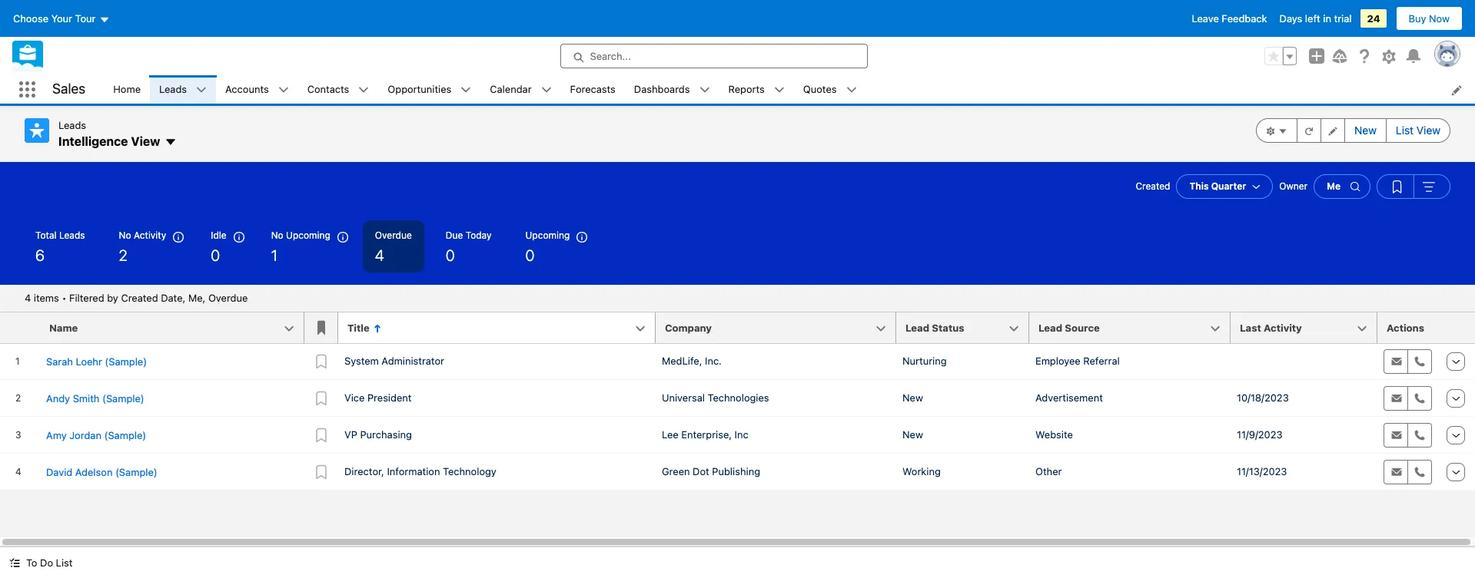 Task type: vqa. For each thing, say whether or not it's contained in the screenshot.
Header and One Region link
no



Task type: describe. For each thing, give the bounding box(es) containing it.
by
[[107, 292, 118, 304]]

0 vertical spatial group
[[1265, 47, 1297, 65]]

leads list item
[[150, 75, 216, 104]]

referral
[[1083, 355, 1120, 367]]

text default image for leads
[[196, 85, 207, 96]]

system administrator
[[344, 355, 444, 367]]

name button
[[40, 313, 304, 344]]

advertisement
[[1035, 392, 1103, 404]]

website
[[1035, 429, 1073, 441]]

1 vertical spatial list
[[56, 557, 73, 570]]

left
[[1305, 12, 1320, 25]]

grid containing name
[[0, 313, 1475, 492]]

text default image for accounts
[[278, 85, 289, 96]]

to do list
[[26, 557, 73, 570]]

lead status cell
[[896, 313, 1039, 344]]

11/9/2023
[[1237, 429, 1283, 441]]

intelligence view
[[58, 134, 160, 148]]

overdue inside key performance indicators "group"
[[375, 230, 412, 241]]

home link
[[104, 75, 150, 104]]

title button
[[338, 313, 656, 344]]

forecasts
[[570, 83, 616, 95]]

2
[[119, 247, 128, 264]]

choose your tour button
[[12, 6, 110, 31]]

last activity button
[[1231, 313, 1378, 344]]

now
[[1429, 12, 1450, 25]]

contacts
[[307, 83, 349, 95]]

vice
[[344, 392, 365, 404]]

source
[[1065, 322, 1100, 334]]

vice president
[[344, 392, 412, 404]]

your
[[51, 12, 72, 25]]

overdue 4
[[375, 230, 412, 264]]

action cell
[[1439, 313, 1475, 344]]

technologies
[[708, 392, 769, 404]]

buy now button
[[1396, 6, 1463, 31]]

0 for upcoming
[[525, 247, 535, 264]]

group containing new
[[1256, 118, 1451, 143]]

calendar link
[[481, 75, 541, 104]]

intelligence
[[58, 134, 128, 148]]

filtered
[[69, 292, 104, 304]]

company button
[[656, 313, 896, 344]]

lead source cell
[[1029, 313, 1240, 344]]

calendar list item
[[481, 75, 561, 104]]

owner
[[1279, 181, 1308, 192]]

1 upcoming from the left
[[286, 230, 330, 241]]

reports list item
[[719, 75, 794, 104]]

other
[[1035, 466, 1062, 478]]

inc
[[735, 429, 749, 441]]

last activity
[[1240, 322, 1302, 334]]

list inside "group"
[[1396, 124, 1414, 137]]

leave
[[1192, 12, 1219, 25]]

text default image inside title 'button'
[[373, 324, 382, 333]]

search...
[[590, 50, 631, 62]]

total leads 6
[[35, 230, 85, 264]]

vp
[[344, 429, 357, 441]]

no for 2
[[119, 230, 131, 241]]

•
[[62, 292, 67, 304]]

publishing
[[712, 466, 760, 478]]

company cell
[[656, 313, 906, 344]]

2 upcoming from the left
[[525, 230, 570, 241]]

information
[[387, 466, 440, 478]]

tour
[[75, 12, 96, 25]]

enterprise,
[[681, 429, 732, 441]]

quarter
[[1211, 181, 1246, 192]]

0 vertical spatial created
[[1136, 181, 1170, 192]]

lead source button
[[1029, 313, 1231, 344]]

sales
[[52, 81, 86, 97]]

reports
[[728, 83, 765, 95]]

me button
[[1314, 175, 1371, 199]]

lead status button
[[896, 313, 1029, 344]]

feedback
[[1222, 12, 1267, 25]]

text default image inside to do list button
[[9, 558, 20, 569]]

list view button
[[1386, 118, 1451, 143]]

me,
[[188, 292, 206, 304]]

idle
[[211, 230, 227, 241]]

opportunities
[[388, 83, 451, 95]]

24
[[1367, 12, 1380, 25]]

working
[[902, 466, 941, 478]]

me
[[1327, 181, 1341, 192]]

nurturing
[[902, 355, 947, 367]]

administrator
[[382, 355, 444, 367]]

president
[[367, 392, 412, 404]]

universal
[[662, 392, 705, 404]]

view for list view
[[1417, 124, 1441, 137]]

days
[[1280, 12, 1302, 25]]

important cell
[[304, 313, 338, 344]]

0 horizontal spatial 4
[[25, 292, 31, 304]]

to
[[26, 557, 37, 570]]

6
[[35, 247, 45, 264]]

quotes
[[803, 83, 837, 95]]



Task type: locate. For each thing, give the bounding box(es) containing it.
1 horizontal spatial lead
[[1039, 322, 1062, 334]]

this quarter button
[[1176, 175, 1273, 199]]

text default image right quotes
[[846, 85, 857, 96]]

2 lead from the left
[[1039, 322, 1062, 334]]

text default image left 'calendar' link
[[461, 85, 471, 96]]

choose
[[13, 12, 49, 25]]

leads up intelligence
[[58, 119, 86, 131]]

row number image
[[0, 313, 40, 344]]

buy now
[[1409, 12, 1450, 25]]

new up working
[[902, 429, 923, 441]]

created left this
[[1136, 181, 1170, 192]]

opportunities list item
[[378, 75, 481, 104]]

text default image right contacts
[[358, 85, 369, 96]]

actions cell
[[1378, 313, 1439, 344]]

last activity cell
[[1231, 313, 1387, 344]]

text default image right title
[[373, 324, 382, 333]]

lead source
[[1039, 322, 1100, 334]]

buy
[[1409, 12, 1426, 25]]

list containing home
[[104, 75, 1475, 104]]

list right do
[[56, 557, 73, 570]]

dashboards list item
[[625, 75, 719, 104]]

text default image right accounts
[[278, 85, 289, 96]]

0 horizontal spatial created
[[121, 292, 158, 304]]

1 horizontal spatial created
[[1136, 181, 1170, 192]]

text default image down leads link
[[165, 136, 177, 149]]

status
[[932, 322, 964, 334]]

dashboards
[[634, 83, 690, 95]]

view
[[1417, 124, 1441, 137], [131, 134, 160, 148]]

medlife, inc.
[[662, 355, 722, 367]]

0 vertical spatial list
[[1396, 124, 1414, 137]]

no up 1
[[271, 230, 283, 241]]

created right by
[[121, 292, 158, 304]]

view right new button
[[1417, 124, 1441, 137]]

text default image inside accounts list item
[[278, 85, 289, 96]]

due today 0
[[446, 230, 492, 264]]

2 vertical spatial new
[[902, 429, 923, 441]]

last
[[1240, 322, 1261, 334]]

new button
[[1345, 118, 1387, 143]]

0 for idle
[[211, 247, 220, 264]]

purchasing
[[360, 429, 412, 441]]

in
[[1323, 12, 1331, 25]]

name cell
[[40, 313, 314, 344]]

text default image inside reports list item
[[774, 85, 785, 96]]

1 vertical spatial 4
[[25, 292, 31, 304]]

no activity
[[119, 230, 166, 241]]

lead left source
[[1039, 322, 1062, 334]]

list
[[104, 75, 1475, 104]]

opportunities link
[[378, 75, 461, 104]]

leads link
[[150, 75, 196, 104]]

text default image for dashboards
[[699, 85, 710, 96]]

0 horizontal spatial activity
[[134, 230, 166, 241]]

this
[[1190, 181, 1209, 192]]

0 down idle
[[211, 247, 220, 264]]

0 vertical spatial leads
[[159, 83, 187, 95]]

no upcoming
[[271, 230, 330, 241]]

title cell
[[338, 313, 665, 344]]

1 vertical spatial leads
[[58, 119, 86, 131]]

0 horizontal spatial list
[[56, 557, 73, 570]]

medlife,
[[662, 355, 702, 367]]

overdue left due
[[375, 230, 412, 241]]

overdue
[[375, 230, 412, 241], [208, 292, 248, 304]]

text default image for opportunities
[[461, 85, 471, 96]]

group down days
[[1265, 47, 1297, 65]]

2 no from the left
[[271, 230, 283, 241]]

activity for no activity
[[134, 230, 166, 241]]

0 horizontal spatial no
[[119, 230, 131, 241]]

0 vertical spatial activity
[[134, 230, 166, 241]]

1 vertical spatial new
[[902, 392, 923, 404]]

forecasts link
[[561, 75, 625, 104]]

lead inside cell
[[1039, 322, 1062, 334]]

text default image right reports on the top of page
[[774, 85, 785, 96]]

title
[[347, 322, 370, 334]]

system
[[344, 355, 379, 367]]

accounts link
[[216, 75, 278, 104]]

new inside new button
[[1355, 124, 1377, 137]]

items
[[34, 292, 59, 304]]

text default image
[[461, 85, 471, 96], [541, 85, 552, 96], [699, 85, 710, 96], [774, 85, 785, 96], [846, 85, 857, 96], [165, 136, 177, 149], [9, 558, 20, 569]]

1 horizontal spatial list
[[1396, 124, 1414, 137]]

0 vertical spatial 4
[[375, 247, 384, 264]]

0 horizontal spatial view
[[131, 134, 160, 148]]

leads right total
[[59, 230, 85, 241]]

no up 2
[[119, 230, 131, 241]]

text default image inside contacts list item
[[358, 85, 369, 96]]

1 horizontal spatial no
[[271, 230, 283, 241]]

text default image inside calendar list item
[[541, 85, 552, 96]]

technology
[[443, 466, 497, 478]]

row number cell
[[0, 313, 40, 344]]

due
[[446, 230, 463, 241]]

contacts link
[[298, 75, 358, 104]]

activity for last activity
[[1264, 322, 1302, 334]]

accounts list item
[[216, 75, 298, 104]]

4
[[375, 247, 384, 264], [25, 292, 31, 304]]

0 inside due today 0
[[446, 247, 455, 264]]

activity right last
[[1264, 322, 1302, 334]]

text default image inside quotes list item
[[846, 85, 857, 96]]

new for advertisement
[[902, 392, 923, 404]]

1 horizontal spatial view
[[1417, 124, 1441, 137]]

view right intelligence
[[131, 134, 160, 148]]

lee
[[662, 429, 679, 441]]

today
[[466, 230, 492, 241]]

text default image inside dashboards list item
[[699, 85, 710, 96]]

view inside button
[[1417, 124, 1441, 137]]

text default image
[[196, 85, 207, 96], [278, 85, 289, 96], [358, 85, 369, 96], [373, 324, 382, 333]]

0 horizontal spatial overdue
[[208, 292, 248, 304]]

days left in trial
[[1280, 12, 1352, 25]]

actions
[[1387, 322, 1424, 334]]

2 vertical spatial group
[[1377, 175, 1451, 199]]

this quarter
[[1190, 181, 1246, 192]]

leave feedback link
[[1192, 12, 1267, 25]]

universal technologies
[[662, 392, 769, 404]]

0 vertical spatial overdue
[[375, 230, 412, 241]]

reports link
[[719, 75, 774, 104]]

green
[[662, 466, 690, 478]]

text default image for quotes
[[846, 85, 857, 96]]

list right new button
[[1396, 124, 1414, 137]]

new
[[1355, 124, 1377, 137], [902, 392, 923, 404], [902, 429, 923, 441]]

1 horizontal spatial activity
[[1264, 322, 1302, 334]]

4 inside overdue 4
[[375, 247, 384, 264]]

accounts
[[225, 83, 269, 95]]

1 0 from the left
[[211, 247, 220, 264]]

action image
[[1439, 313, 1475, 344]]

text default image left to
[[9, 558, 20, 569]]

4 items • filtered by created date, me, overdue
[[25, 292, 248, 304]]

cell
[[1231, 344, 1378, 381]]

0 horizontal spatial 0
[[211, 247, 220, 264]]

1 no from the left
[[119, 230, 131, 241]]

1 vertical spatial overdue
[[208, 292, 248, 304]]

created
[[1136, 181, 1170, 192], [121, 292, 158, 304]]

new down nurturing
[[902, 392, 923, 404]]

search... button
[[560, 44, 867, 68]]

employee
[[1035, 355, 1081, 367]]

no for 1
[[271, 230, 283, 241]]

0 vertical spatial new
[[1355, 124, 1377, 137]]

activity
[[134, 230, 166, 241], [1264, 322, 1302, 334]]

lead for lead status
[[906, 322, 929, 334]]

0 horizontal spatial upcoming
[[286, 230, 330, 241]]

view for intelligence view
[[131, 134, 160, 148]]

upcoming
[[286, 230, 330, 241], [525, 230, 570, 241]]

1 lead from the left
[[906, 322, 929, 334]]

0 down due
[[446, 247, 455, 264]]

new left list view
[[1355, 124, 1377, 137]]

11/13/2023
[[1237, 466, 1287, 478]]

lead inside "cell"
[[906, 322, 929, 334]]

text default image inside opportunities list item
[[461, 85, 471, 96]]

overdue right me,
[[208, 292, 248, 304]]

dot
[[693, 466, 709, 478]]

company
[[665, 322, 712, 334]]

director,
[[344, 466, 384, 478]]

home
[[113, 83, 141, 95]]

lead status
[[906, 322, 964, 334]]

quotes link
[[794, 75, 846, 104]]

1 vertical spatial group
[[1256, 118, 1451, 143]]

1 vertical spatial activity
[[1264, 322, 1302, 334]]

to do list button
[[0, 548, 82, 579]]

leads
[[159, 83, 187, 95], [58, 119, 86, 131], [59, 230, 85, 241]]

text default image for reports
[[774, 85, 785, 96]]

activity inside key performance indicators "group"
[[134, 230, 166, 241]]

list view
[[1396, 124, 1441, 137]]

choose your tour
[[13, 12, 96, 25]]

text default image right calendar
[[541, 85, 552, 96]]

leads right home
[[159, 83, 187, 95]]

key performance indicators group
[[0, 221, 1475, 285]]

text default image for calendar
[[541, 85, 552, 96]]

text default image down search... button
[[699, 85, 710, 96]]

1 horizontal spatial overdue
[[375, 230, 412, 241]]

10/18/2023
[[1237, 392, 1289, 405]]

quotes list item
[[794, 75, 866, 104]]

green dot publishing
[[662, 466, 760, 478]]

lead for lead source
[[1039, 322, 1062, 334]]

4 items • filtered by created date, me, overdue status
[[25, 292, 248, 304]]

2 vertical spatial leads
[[59, 230, 85, 241]]

inc.
[[705, 355, 722, 367]]

total
[[35, 230, 57, 241]]

trial
[[1334, 12, 1352, 25]]

do
[[40, 557, 53, 570]]

text default image inside leads list item
[[196, 85, 207, 96]]

dashboards link
[[625, 75, 699, 104]]

2 horizontal spatial 0
[[525, 247, 535, 264]]

lead left status
[[906, 322, 929, 334]]

group up me button
[[1256, 118, 1451, 143]]

3 0 from the left
[[525, 247, 535, 264]]

activity inside last activity button
[[1264, 322, 1302, 334]]

leads inside total leads 6
[[59, 230, 85, 241]]

list
[[1396, 124, 1414, 137], [56, 557, 73, 570]]

activity up 4 items • filtered by created date, me, overdue status
[[134, 230, 166, 241]]

employee referral
[[1035, 355, 1120, 367]]

leads inside leads link
[[159, 83, 187, 95]]

0 right due today 0
[[525, 247, 535, 264]]

director, information technology
[[344, 466, 497, 478]]

new for website
[[902, 429, 923, 441]]

0 horizontal spatial lead
[[906, 322, 929, 334]]

text default image left accounts link
[[196, 85, 207, 96]]

1 horizontal spatial 0
[[446, 247, 455, 264]]

contacts list item
[[298, 75, 378, 104]]

1 vertical spatial created
[[121, 292, 158, 304]]

name
[[49, 322, 78, 334]]

1 horizontal spatial upcoming
[[525, 230, 570, 241]]

leave feedback
[[1192, 12, 1267, 25]]

1 horizontal spatial 4
[[375, 247, 384, 264]]

group
[[1265, 47, 1297, 65], [1256, 118, 1451, 143], [1377, 175, 1451, 199]]

group down list view button
[[1377, 175, 1451, 199]]

0
[[211, 247, 220, 264], [446, 247, 455, 264], [525, 247, 535, 264]]

date,
[[161, 292, 186, 304]]

text default image for contacts
[[358, 85, 369, 96]]

2 0 from the left
[[446, 247, 455, 264]]

grid
[[0, 313, 1475, 492]]



